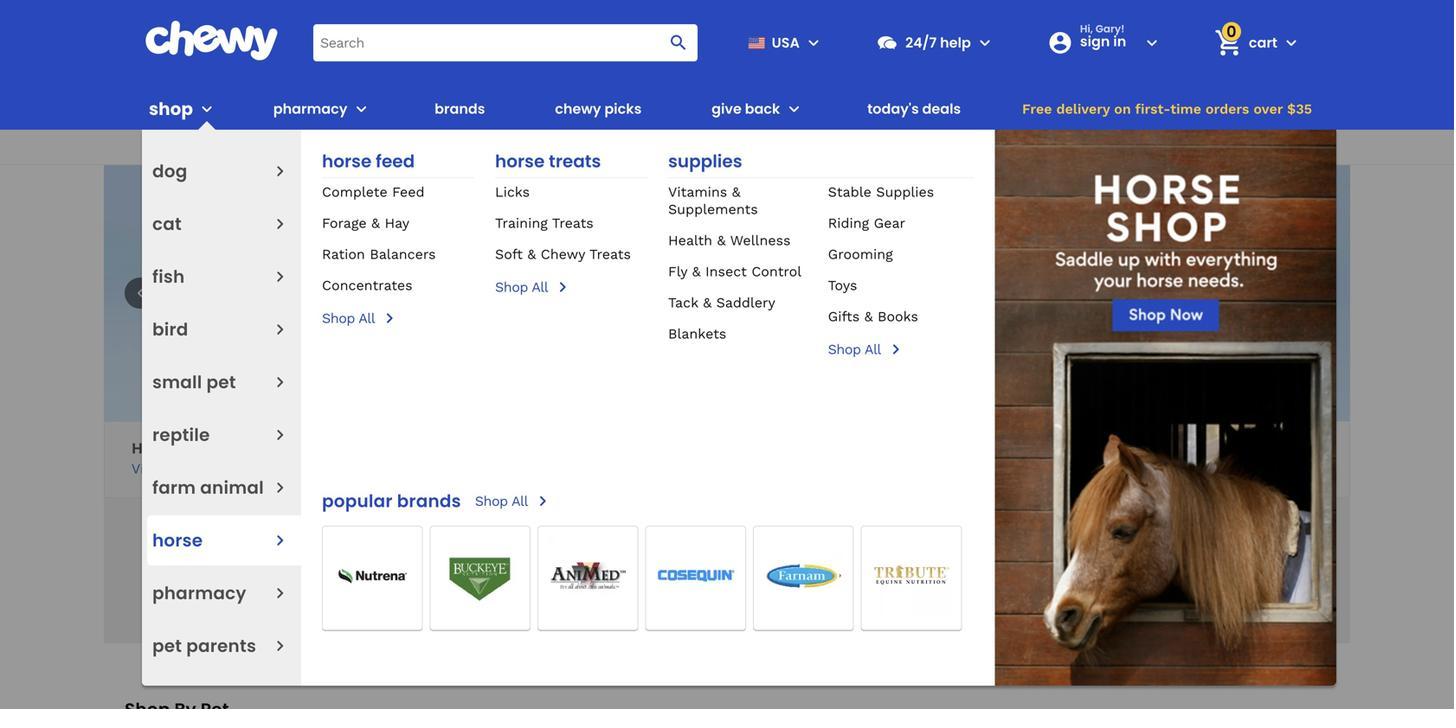 Task type: vqa. For each thing, say whether or not it's contained in the screenshot.
Gear
yes



Task type: describe. For each thing, give the bounding box(es) containing it.
1 horizontal spatial pharmacy menu image
[[351, 99, 372, 119]]

tack & saddlery link
[[668, 295, 775, 311]]

riding gear link
[[828, 215, 905, 232]]

with
[[652, 137, 682, 157]]

shop all link down concentrates link
[[322, 308, 474, 329]]

cat menu image
[[269, 213, 291, 235]]

bird link
[[152, 311, 188, 349]]

brands link
[[428, 88, 492, 130]]

submit search image
[[668, 32, 689, 53]]

items image
[[1213, 28, 1243, 58]]

fly
[[668, 264, 687, 280]]

cat link
[[152, 205, 182, 243]]

supplies
[[668, 149, 742, 174]]

24/7
[[905, 33, 937, 52]]

first
[[726, 137, 754, 157]]

toys
[[828, 277, 857, 294]]

animal
[[200, 476, 264, 500]]

dog link
[[152, 152, 187, 190]]

24/7 help
[[905, 33, 971, 52]]

chewy picks link
[[548, 88, 649, 130]]

nutrena image
[[323, 527, 422, 626]]

balancers
[[370, 246, 436, 263]]

licks
[[495, 184, 530, 200]]

brands
[[435, 99, 485, 119]]

delivery
[[1056, 101, 1110, 117]]

free
[[1022, 101, 1052, 117]]

gary! for in
[[1096, 22, 1125, 36]]

horse
[[152, 529, 203, 553]]

shop all link down soft & chewy treats
[[495, 277, 647, 298]]

wellness
[[730, 232, 791, 249]]

gear
[[874, 215, 905, 232]]

menu image for shop dropdown button
[[196, 99, 217, 119]]

farm
[[152, 476, 196, 500]]

hi, for view pet profile
[[131, 440, 151, 458]]

chewy home image
[[145, 21, 279, 61]]

24/7 help link
[[869, 22, 971, 63]]

pet parents link
[[152, 628, 256, 666]]

licks link
[[495, 184, 530, 200]]

treats for horse treats
[[549, 149, 601, 174]]

sign
[[1080, 32, 1110, 51]]

2 vertical spatial treats
[[589, 246, 631, 263]]

welcome
[[836, 137, 906, 157]]

fish link
[[152, 258, 185, 296]]

bird menu image
[[269, 319, 291, 341]]

now
[[1103, 461, 1132, 478]]

insect
[[705, 264, 747, 280]]

Search text field
[[313, 24, 698, 61]]

hay
[[385, 215, 409, 232]]

forage
[[322, 215, 367, 232]]

1 vertical spatial pharmacy
[[152, 582, 246, 606]]

egift
[[578, 137, 611, 157]]

tack & saddlery
[[668, 295, 775, 311]]

small pet
[[152, 370, 236, 395]]

buckeye image
[[431, 527, 530, 626]]

shop button
[[149, 88, 217, 130]]

soft & chewy treats
[[495, 246, 631, 263]]

give
[[712, 99, 742, 119]]

all down soft & chewy treats
[[532, 279, 548, 296]]

shop
[[149, 97, 193, 121]]

shop down concentrates link
[[322, 310, 355, 327]]

animed image
[[538, 527, 638, 626]]

grooming
[[828, 246, 893, 263]]

horse feed
[[322, 149, 415, 174]]

training treats
[[495, 215, 594, 232]]

help menu image
[[974, 32, 995, 53]]

fly & insect control link
[[668, 264, 802, 280]]

pet
[[167, 461, 188, 478]]

supplements
[[668, 201, 758, 218]]

1 vertical spatial chewy
[[541, 246, 585, 263]]

shop all for shop all link below soft & chewy treats
[[495, 279, 548, 296]]

gifts & books link
[[828, 309, 918, 325]]

menu image for usa "dropdown button"
[[803, 32, 824, 53]]

today's deals link
[[860, 88, 968, 130]]

shop right the brands at bottom left
[[475, 493, 508, 510]]

parents
[[186, 634, 256, 659]]

toys link
[[828, 277, 857, 294]]

chewy pharmacy shop now
[[1065, 440, 1193, 478]]

soft & chewy treats link
[[495, 246, 631, 263]]

farm animal menu image
[[269, 477, 291, 499]]

fly & insect control
[[668, 264, 802, 280]]

hi, for sign in
[[1080, 22, 1093, 36]]

vitamins & supplements
[[668, 184, 758, 218]]

tribute equine nutrition image
[[862, 527, 961, 626]]

use
[[807, 137, 833, 157]]

horse menu image
[[269, 530, 291, 552]]

supplies
[[876, 184, 934, 200]]

forage & hay link
[[322, 215, 409, 232]]

give back link
[[705, 88, 780, 130]]

shop all link down books
[[828, 339, 974, 360]]

tack
[[668, 295, 698, 311]]

grooming link
[[828, 246, 893, 263]]

ration
[[322, 246, 365, 263]]

shop all link up buckeye image
[[475, 491, 553, 512]]

popular brands
[[322, 489, 461, 514]]

$20
[[548, 137, 574, 157]]

cat
[[152, 212, 182, 236]]

concentrates
[[322, 277, 413, 294]]

vitamins
[[668, 184, 727, 200]]

forage & hay
[[322, 215, 409, 232]]

Product search field
[[313, 24, 698, 61]]

back
[[745, 99, 780, 119]]

stable
[[828, 184, 871, 200]]



Task type: locate. For each thing, give the bounding box(es) containing it.
soft
[[495, 246, 523, 263]]

health & wellness link
[[668, 232, 791, 249]]

control
[[752, 264, 802, 280]]

1 vertical spatial feed
[[392, 184, 425, 200]]

supplies link
[[668, 149, 974, 178]]

pharmacy menu image down horse menu image on the left
[[269, 583, 291, 605]]

& right fly
[[692, 264, 701, 280]]

& for vitamins
[[732, 184, 741, 200]]

& for fly
[[692, 264, 701, 280]]

complete
[[322, 184, 387, 200]]

& right soft
[[527, 246, 536, 263]]

$35
[[1287, 101, 1312, 117]]

1 horizontal spatial hi,
[[1080, 22, 1093, 36]]

concentrates link
[[322, 277, 413, 294]]

cart menu image
[[1281, 32, 1302, 53]]

& right 'gifts'
[[864, 309, 873, 325]]

horse treats
[[495, 149, 601, 174]]

gary! inside the "hi, gary! sign in"
[[1096, 22, 1125, 36]]

gary!
[[1096, 22, 1125, 36], [156, 440, 194, 458]]

fish menu image
[[269, 266, 291, 288]]

pharmacy menu image up horse feed
[[351, 99, 372, 119]]

chewy
[[555, 99, 601, 119], [541, 246, 585, 263], [1065, 440, 1115, 458]]

treats up soft & chewy treats
[[552, 215, 594, 232]]

feed up complete feed link
[[376, 149, 415, 174]]

all
[[532, 279, 548, 296], [359, 310, 375, 327], [865, 341, 881, 358], [511, 493, 528, 510]]

menu image
[[803, 32, 824, 53], [196, 99, 217, 119]]

training treats link
[[495, 215, 594, 232]]

hi, up view
[[131, 440, 151, 458]]

shop all down 'gifts'
[[828, 341, 881, 358]]

treats down training treats
[[589, 246, 631, 263]]

popular
[[322, 489, 393, 514]]

all down concentrates link
[[359, 310, 375, 327]]

feed down horse feed link on the top of the page
[[392, 184, 425, 200]]

pet left parents
[[152, 634, 182, 659]]

shop all link
[[495, 277, 647, 298], [322, 308, 474, 329], [828, 339, 974, 360], [475, 491, 553, 512]]

brands
[[397, 489, 461, 514]]

hi, gary! view pet profile
[[131, 440, 234, 478]]

reptile menu image
[[269, 425, 291, 446]]

$20 egift card with $49+ first order* use welcome
[[548, 137, 906, 157]]

& right tack
[[703, 295, 712, 311]]

small pet link
[[152, 364, 236, 402]]

free delivery on first-time orders over $35
[[1022, 101, 1312, 117]]

1 vertical spatial gary!
[[156, 440, 194, 458]]

0 horizontal spatial gary!
[[156, 440, 194, 458]]

complete feed
[[322, 184, 425, 200]]

blankets
[[668, 326, 726, 342]]

pharmacy up dog menu icon on the left top
[[273, 99, 347, 119]]

1 horse from the left
[[322, 149, 372, 174]]

pharmacy link for the rightmost pharmacy menu icon
[[266, 88, 347, 130]]

horse up licks link
[[495, 149, 545, 174]]

pharmacy up pet parents
[[152, 582, 246, 606]]

today's
[[867, 99, 919, 119]]

all down gifts & books
[[865, 341, 881, 358]]

1 horizontal spatial horse
[[495, 149, 545, 174]]

view
[[131, 461, 162, 478]]

shop
[[495, 279, 528, 296], [322, 310, 355, 327], [828, 341, 861, 358], [1065, 461, 1099, 478], [475, 493, 508, 510]]

treats down the chewy picks link on the left of the page
[[549, 149, 601, 174]]

shop all down concentrates link
[[322, 310, 375, 327]]

chewy down training treats link
[[541, 246, 585, 263]]

menu image inside shop dropdown button
[[196, 99, 217, 119]]

in
[[1113, 32, 1126, 51]]

health & wellness
[[668, 232, 791, 249]]

1 horizontal spatial pet
[[206, 370, 236, 395]]

0 horizontal spatial pet
[[152, 634, 182, 659]]

horse up complete
[[322, 149, 372, 174]]

50% off your first autoship order on pet faves. shop now. image
[[104, 165, 1350, 422]]

1 vertical spatial pharmacy menu image
[[269, 583, 291, 605]]

0 vertical spatial chewy
[[555, 99, 601, 119]]

0 vertical spatial feed
[[376, 149, 415, 174]]

usa
[[772, 33, 800, 52]]

0 vertical spatial hi,
[[1080, 22, 1093, 36]]

picks
[[604, 99, 642, 119]]

0 vertical spatial gary!
[[1096, 22, 1125, 36]]

cosequin image
[[646, 527, 745, 626]]

chewy picks
[[555, 99, 642, 119]]

pharmacy link up dog menu icon on the left top
[[266, 88, 347, 130]]

treats for training treats
[[552, 215, 594, 232]]

pet inside pet parents 'link'
[[152, 634, 182, 659]]

40% off your first autoship order of fresh nom nom food* shop now. image
[[104, 499, 1350, 644]]

menu image inside usa "dropdown button"
[[803, 32, 824, 53]]

pharmacy link for left pharmacy menu icon
[[152, 575, 246, 613]]

chewy up egift
[[555, 99, 601, 119]]

shop left now
[[1065, 461, 1099, 478]]

1 vertical spatial menu image
[[196, 99, 217, 119]]

horse link
[[152, 522, 203, 560]]

site banner
[[0, 0, 1454, 686]]

first-
[[1135, 101, 1170, 117]]

fish
[[152, 265, 185, 289]]

on
[[1114, 101, 1131, 117]]

pet right the small
[[206, 370, 236, 395]]

books
[[878, 309, 918, 325]]

dog
[[152, 159, 187, 183]]

gary! for pet
[[156, 440, 194, 458]]

menu image right usa
[[803, 32, 824, 53]]

& inside the vitamins & supplements
[[732, 184, 741, 200]]

usa button
[[741, 22, 824, 63]]

profile
[[192, 461, 234, 478]]

1 horizontal spatial pharmacy link
[[266, 88, 347, 130]]

small
[[152, 370, 202, 395]]

chewy for chewy picks
[[555, 99, 601, 119]]

stable supplies link
[[828, 184, 934, 200]]

& up supplements
[[732, 184, 741, 200]]

0 horizontal spatial hi,
[[131, 440, 151, 458]]

pet parents menu image
[[269, 636, 291, 657]]

pet parents
[[152, 634, 256, 659]]

feed for horse feed
[[376, 149, 415, 174]]

shop all right the brands at bottom left
[[475, 493, 528, 510]]

0 horizontal spatial menu image
[[196, 99, 217, 119]]

stable supplies
[[828, 184, 934, 200]]

& for tack
[[703, 295, 712, 311]]

chewy support image
[[876, 31, 898, 54]]

farnam image
[[754, 527, 853, 626]]

shop all down soft
[[495, 279, 548, 296]]

shop down soft
[[495, 279, 528, 296]]

2 vertical spatial chewy
[[1065, 440, 1115, 458]]

0
[[1226, 21, 1237, 43]]

training
[[495, 215, 548, 232]]

hi, inside hi, gary! view pet profile
[[131, 440, 151, 458]]

vitamins & supplements link
[[668, 184, 758, 218]]

hi,
[[1080, 22, 1093, 36], [131, 440, 151, 458]]

shop down 'gifts'
[[828, 341, 861, 358]]

& left hay
[[371, 215, 380, 232]]

1 vertical spatial treats
[[552, 215, 594, 232]]

& for health
[[717, 232, 726, 249]]

chewy inside chewy pharmacy shop now
[[1065, 440, 1115, 458]]

saddlery
[[716, 295, 775, 311]]

1 vertical spatial pet
[[152, 634, 182, 659]]

0 vertical spatial pet
[[206, 370, 236, 395]]

gary! inside hi, gary! view pet profile
[[156, 440, 194, 458]]

& right health at top left
[[717, 232, 726, 249]]

pet inside small pet link
[[206, 370, 236, 395]]

$49+
[[686, 137, 722, 157]]

shop inside chewy pharmacy shop now
[[1065, 461, 1099, 478]]

reptile
[[152, 423, 210, 447]]

pharmacy menu image
[[351, 99, 372, 119], [269, 583, 291, 605]]

0 vertical spatial pharmacy menu image
[[351, 99, 372, 119]]

farm animal link
[[152, 469, 264, 507]]

riding
[[828, 215, 869, 232]]

pet
[[206, 370, 236, 395], [152, 634, 182, 659]]

gary! up pet
[[156, 440, 194, 458]]

2 horse from the left
[[495, 149, 545, 174]]

pharmacy
[[273, 99, 347, 119], [152, 582, 246, 606]]

account menu image
[[1142, 32, 1162, 53]]

feed
[[376, 149, 415, 174], [392, 184, 425, 200]]

0 vertical spatial menu image
[[803, 32, 824, 53]]

chewy for chewy pharmacy shop now
[[1065, 440, 1115, 458]]

today's deals
[[867, 99, 961, 119]]

gary! left account menu image
[[1096, 22, 1125, 36]]

gifts & books
[[828, 309, 918, 325]]

hi, gary! sign in
[[1080, 22, 1126, 51]]

pharmacy link up pet parents
[[152, 575, 246, 613]]

reptile link
[[152, 416, 210, 454]]

order*
[[757, 137, 803, 157]]

0 vertical spatial pharmacy
[[273, 99, 347, 119]]

& for gifts
[[864, 309, 873, 325]]

farm animal
[[152, 476, 264, 500]]

hi, inside the "hi, gary! sign in"
[[1080, 22, 1093, 36]]

horse for horse treats
[[495, 149, 545, 174]]

shop all for shop all link over buckeye image
[[475, 493, 528, 510]]

& for soft
[[527, 246, 536, 263]]

feed for complete feed
[[392, 184, 425, 200]]

chewy up now
[[1065, 440, 1115, 458]]

horse feed link
[[322, 149, 474, 178]]

treats
[[549, 149, 601, 174], [552, 215, 594, 232], [589, 246, 631, 263]]

0 horizontal spatial pharmacy
[[152, 582, 246, 606]]

horse treats link
[[495, 149, 647, 178]]

0 horizontal spatial horse
[[322, 149, 372, 174]]

&
[[732, 184, 741, 200], [371, 215, 380, 232], [717, 232, 726, 249], [527, 246, 536, 263], [692, 264, 701, 280], [703, 295, 712, 311], [864, 309, 873, 325]]

riding gear
[[828, 215, 905, 232]]

1 vertical spatial hi,
[[131, 440, 151, 458]]

horse for horse feed
[[322, 149, 372, 174]]

1 vertical spatial pharmacy link
[[152, 575, 246, 613]]

0 horizontal spatial pharmacy link
[[152, 575, 246, 613]]

0 horizontal spatial pharmacy menu image
[[269, 583, 291, 605]]

give back menu image
[[784, 99, 804, 119]]

shop all for shop all link below books
[[828, 341, 881, 358]]

small pet menu image
[[269, 372, 291, 393]]

shop all for shop all link underneath concentrates link
[[322, 310, 375, 327]]

1 horizontal spatial gary!
[[1096, 22, 1125, 36]]

over
[[1254, 101, 1283, 117]]

menu image right shop
[[196, 99, 217, 119]]

1 horizontal spatial pharmacy
[[273, 99, 347, 119]]

dog menu image
[[269, 161, 291, 182]]

blankets link
[[668, 326, 726, 342]]

1 horizontal spatial menu image
[[803, 32, 824, 53]]

horse
[[322, 149, 372, 174], [495, 149, 545, 174]]

ration balancers link
[[322, 246, 436, 263]]

& for forage
[[371, 215, 380, 232]]

0 vertical spatial pharmacy link
[[266, 88, 347, 130]]

hi, left in
[[1080, 22, 1093, 36]]

all up buckeye image
[[511, 493, 528, 510]]

0 vertical spatial treats
[[549, 149, 601, 174]]



